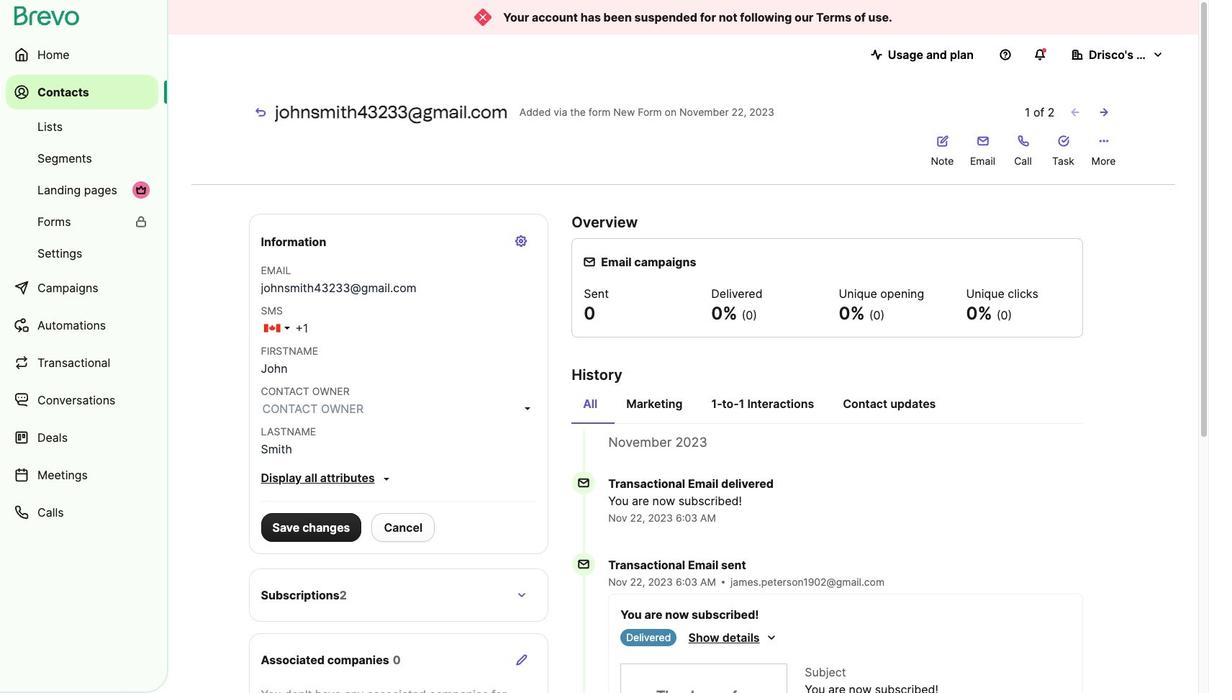 Task type: locate. For each thing, give the bounding box(es) containing it.
1 vertical spatial left___8yvyj image
[[135, 216, 147, 227]]

tab list
[[572, 389, 1083, 424]]

1 left___8yvyj image from the top
[[135, 184, 147, 196]]

0 vertical spatial left___8yvyj image
[[135, 184, 147, 196]]

dialog
[[1198, 0, 1209, 693]]

FIRSTNAME field
[[261, 360, 536, 377]]

left___8yvyj image
[[135, 184, 147, 196], [135, 216, 147, 227]]

LASTNAME field
[[261, 440, 536, 458]]



Task type: vqa. For each thing, say whether or not it's contained in the screenshot.
the FIRSTNAME field
yes



Task type: describe. For each thing, give the bounding box(es) containing it.
2 left___8yvyj image from the top
[[135, 216, 147, 227]]

EMAIL field
[[261, 279, 536, 297]]

SMS field
[[295, 320, 536, 337]]



